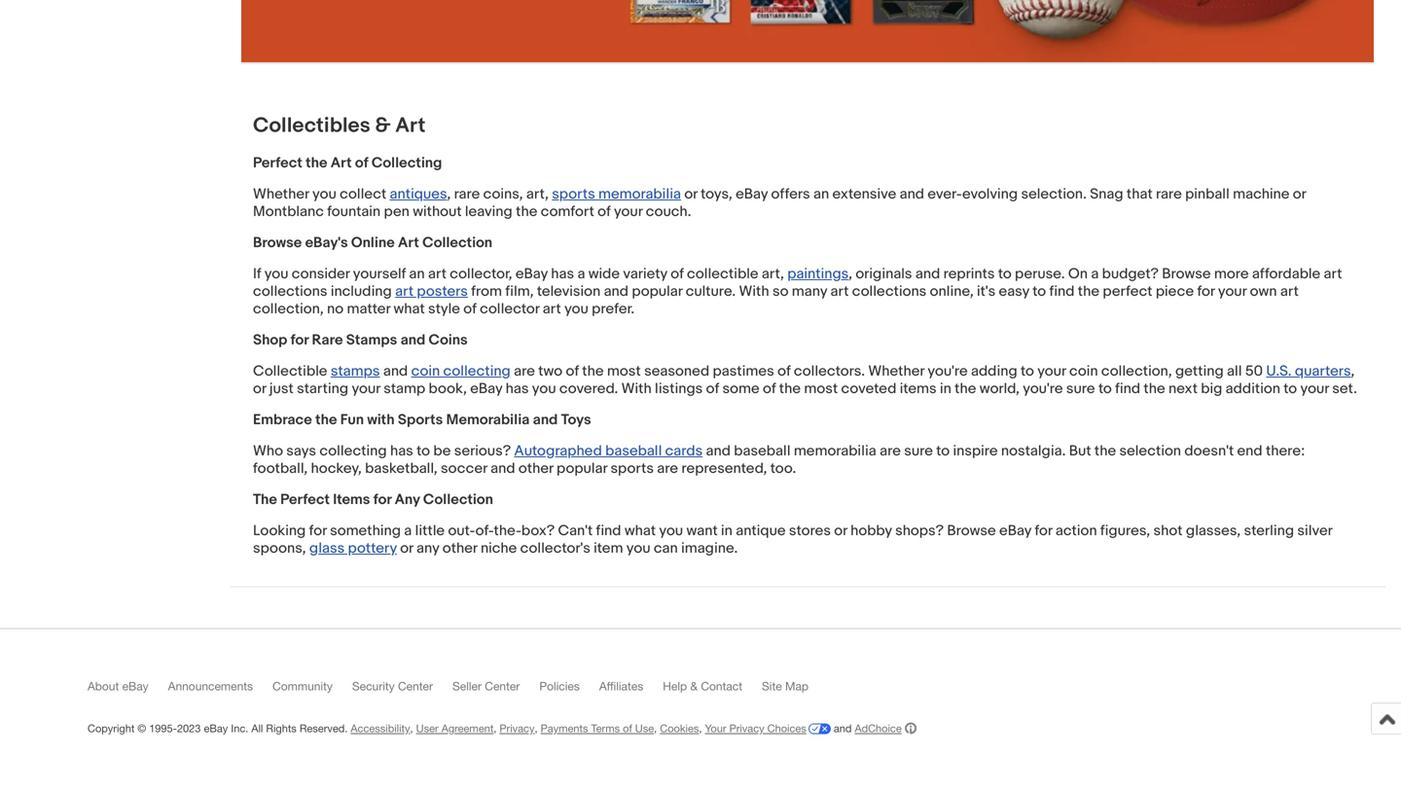 Task type: vqa. For each thing, say whether or not it's contained in the screenshot.
Policies link
yes



Task type: locate. For each thing, give the bounding box(es) containing it.
0 horizontal spatial in
[[721, 522, 733, 540]]

sports inside and baseball memorabilia are sure to inspire nostalgia. but the selection doesn't end there: football, hockey, basketball, soccer and other popular sports are represented, too.
[[611, 460, 654, 477]]

perfect up montblanc
[[253, 154, 303, 172]]

1 horizontal spatial whether
[[869, 363, 925, 380]]

1 vertical spatial perfect
[[280, 491, 330, 509]]

1 horizontal spatial find
[[1050, 283, 1075, 300]]

and right soccer
[[491, 460, 515, 477]]

stamps
[[331, 363, 380, 380]]

your left couch.
[[614, 203, 643, 220]]

use
[[635, 722, 654, 735]]

popular inside and baseball memorabilia are sure to inspire nostalgia. but the selection doesn't end there: football, hockey, basketball, soccer and other popular sports are represented, too.
[[557, 460, 608, 477]]

you left prefer.
[[565, 300, 589, 318]]

1 horizontal spatial center
[[485, 679, 520, 693]]

1 horizontal spatial memorabilia
[[794, 442, 877, 460]]

of inside or toys, ebay offers an extensive and ever-evolving selection. snag that rare pinball machine or montblanc fountain pen without leaving the comfort of your couch.
[[598, 203, 611, 220]]

0 vertical spatial whether
[[253, 185, 309, 203]]

art inside , originals and reprints to peruse. on a budget? browse more affordable art collections including
[[1324, 265, 1343, 283]]

coin up but
[[1070, 363, 1099, 380]]

selection
[[1120, 442, 1182, 460]]

0 horizontal spatial &
[[375, 113, 391, 138]]

1 horizontal spatial has
[[506, 380, 529, 398]]

box?
[[522, 522, 555, 540]]

an for art
[[409, 265, 425, 283]]

1 vertical spatial popular
[[557, 460, 608, 477]]

0 vertical spatial popular
[[632, 283, 683, 300]]

, left privacy link
[[494, 722, 497, 735]]

0 vertical spatial collection,
[[253, 300, 324, 318]]

privacy
[[500, 722, 535, 735], [730, 722, 765, 735]]

help & contact
[[663, 679, 743, 693]]

for inside from film, television and popular culture. with so many art collections online, it's easy to find the perfect piece for your own art collection, no matter what style of collector art you prefer.
[[1198, 283, 1215, 300]]

cookies
[[660, 722, 699, 735]]

seller center link
[[453, 679, 540, 702]]

art down 'collectibles & art' at left
[[331, 154, 352, 172]]

seller center
[[453, 679, 520, 693]]

rare right that
[[1157, 185, 1183, 203]]

and left reprints
[[916, 265, 941, 283]]

montblanc
[[253, 203, 324, 220]]

find right can't
[[596, 522, 622, 540]]

ebay's
[[305, 234, 348, 252]]

are left two
[[514, 363, 535, 380]]

0 horizontal spatial collection,
[[253, 300, 324, 318]]

and inside from film, television and popular culture. with so many art collections online, it's easy to find the perfect piece for your own art collection, no matter what style of collector art you prefer.
[[604, 283, 629, 300]]

0 horizontal spatial sure
[[905, 442, 933, 460]]

with
[[367, 411, 395, 429]]

0 vertical spatial with
[[739, 283, 770, 300]]

u.s.
[[1267, 363, 1292, 380]]

0 vertical spatial art
[[396, 113, 426, 138]]

a inside , originals and reprints to peruse. on a budget? browse more affordable art collections including
[[1092, 265, 1099, 283]]

1 collections from the left
[[253, 283, 328, 300]]

0 horizontal spatial privacy
[[500, 722, 535, 735]]

item
[[594, 540, 623, 557]]

1 vertical spatial in
[[721, 522, 733, 540]]

1 horizontal spatial are
[[657, 460, 679, 477]]

1 vertical spatial collecting
[[320, 442, 387, 460]]

without
[[413, 203, 462, 220]]

has down sports
[[390, 442, 414, 460]]

0 vertical spatial in
[[940, 380, 952, 398]]

1 horizontal spatial collecting
[[443, 363, 511, 380]]

a inside looking for something a little out-of-the-box? can't find what you want in antique stores or hobby shops? browse ebay for action figures, shot glasses, sterling silver spoons,
[[404, 522, 412, 540]]

1 horizontal spatial privacy
[[730, 722, 765, 735]]

collecting down coins
[[443, 363, 511, 380]]

2 horizontal spatial are
[[880, 442, 901, 460]]

privacy right your
[[730, 722, 765, 735]]

machine
[[1234, 185, 1290, 203]]

1 horizontal spatial rare
[[1157, 185, 1183, 203]]

1 horizontal spatial you're
[[1023, 380, 1064, 398]]

2 center from the left
[[485, 679, 520, 693]]

and right television
[[604, 283, 629, 300]]

& up collecting
[[375, 113, 391, 138]]

1 vertical spatial sure
[[905, 442, 933, 460]]

television
[[537, 283, 601, 300]]

online,
[[930, 283, 974, 300]]

ebay
[[736, 185, 768, 203], [516, 265, 548, 283], [470, 380, 503, 398], [1000, 522, 1032, 540], [122, 679, 149, 693], [204, 722, 228, 735]]

of
[[355, 154, 368, 172], [598, 203, 611, 220], [671, 265, 684, 283], [464, 300, 477, 318], [566, 363, 579, 380], [778, 363, 791, 380], [706, 380, 719, 398], [763, 380, 776, 398], [623, 722, 632, 735]]

you're left "adding"
[[928, 363, 968, 380]]

an right 'yourself'
[[409, 265, 425, 283]]

©
[[138, 722, 146, 735]]

has inside ", or just starting your stamp book, ebay has you covered. with listings of some of the most coveted items in the world, you're sure to find the next big addition to your set."
[[506, 380, 529, 398]]

inc.
[[231, 722, 249, 735]]

0 horizontal spatial other
[[443, 540, 478, 557]]

antique
[[736, 522, 786, 540]]

2 horizontal spatial a
[[1092, 265, 1099, 283]]

some
[[723, 380, 760, 398]]

shop for rare stamps and coins
[[253, 331, 468, 349]]

0 horizontal spatial baseball
[[606, 442, 662, 460]]

community
[[273, 679, 333, 693]]

inspire
[[954, 442, 998, 460]]

other inside and baseball memorabilia are sure to inspire nostalgia. but the selection doesn't end there: football, hockey, basketball, soccer and other popular sports are represented, too.
[[519, 460, 554, 477]]

sure inside and baseball memorabilia are sure to inspire nostalgia. but the selection doesn't end there: football, hockey, basketball, soccer and other popular sports are represented, too.
[[905, 442, 933, 460]]

collection, up shop
[[253, 300, 324, 318]]

art left posters
[[395, 283, 414, 300]]

center inside seller center "link"
[[485, 679, 520, 693]]

football,
[[253, 460, 308, 477]]

1 horizontal spatial baseball
[[734, 442, 791, 460]]

2 baseball from the left
[[734, 442, 791, 460]]

collection down without
[[423, 234, 493, 252]]

to left inspire
[[937, 442, 950, 460]]

your inside or toys, ebay offers an extensive and ever-evolving selection. snag that rare pinball machine or montblanc fountain pen without leaving the comfort of your couch.
[[614, 203, 643, 220]]

if you consider yourself an art collector, ebay has a wide variety of collectible art, paintings
[[253, 265, 849, 283]]

announcements link
[[168, 679, 273, 702]]

payments terms of use link
[[541, 722, 654, 735]]

collections
[[253, 283, 328, 300], [853, 283, 927, 300]]

1 horizontal spatial with
[[739, 283, 770, 300]]

what inside looking for something a little out-of-the-box? can't find what you want in antique stores or hobby shops? browse ebay for action figures, shot glasses, sterling silver spoons,
[[625, 522, 656, 540]]

ebay inside or toys, ebay offers an extensive and ever-evolving selection. snag that rare pinball machine or montblanc fountain pen without leaving the comfort of your couch.
[[736, 185, 768, 203]]

art, left many
[[762, 265, 784, 283]]

2 rare from the left
[[1157, 185, 1183, 203]]

ebay inside ", or just starting your stamp book, ebay has you covered. with listings of some of the most coveted items in the world, you're sure to find the next big addition to your set."
[[470, 380, 503, 398]]

1 vertical spatial collection
[[423, 491, 493, 509]]

has for a
[[551, 265, 574, 283]]

baseball down some
[[734, 442, 791, 460]]

center right security
[[398, 679, 433, 693]]

0 horizontal spatial with
[[622, 380, 652, 398]]

memorabilia right "comfort"
[[599, 185, 681, 203]]

baseball left 'cards'
[[606, 442, 662, 460]]

most
[[607, 363, 641, 380], [804, 380, 838, 398]]

0 horizontal spatial coin
[[411, 363, 440, 380]]

1 center from the left
[[398, 679, 433, 693]]

who
[[253, 442, 283, 460]]

so
[[773, 283, 789, 300]]

1 vertical spatial an
[[409, 265, 425, 283]]

including
[[331, 283, 392, 300]]

of left some
[[706, 380, 719, 398]]

baseball inside and baseball memorabilia are sure to inspire nostalgia. but the selection doesn't end there: football, hockey, basketball, soccer and other popular sports are represented, too.
[[734, 442, 791, 460]]

and
[[900, 185, 925, 203], [916, 265, 941, 283], [604, 283, 629, 300], [401, 331, 426, 349], [383, 363, 408, 380], [533, 411, 558, 429], [706, 442, 731, 460], [491, 460, 515, 477], [834, 722, 852, 735]]

2 privacy from the left
[[730, 722, 765, 735]]

2 horizontal spatial browse
[[1163, 265, 1212, 283]]

1 horizontal spatial other
[[519, 460, 554, 477]]

antiques
[[390, 185, 447, 203]]

the inside and baseball memorabilia are sure to inspire nostalgia. but the selection doesn't end there: football, hockey, basketball, soccer and other popular sports are represented, too.
[[1095, 442, 1117, 460]]

0 horizontal spatial memorabilia
[[599, 185, 681, 203]]

0 horizontal spatial browse
[[253, 234, 302, 252]]

sterling
[[1245, 522, 1295, 540]]

2 vertical spatial find
[[596, 522, 622, 540]]

0 vertical spatial find
[[1050, 283, 1075, 300]]

1 horizontal spatial popular
[[632, 283, 683, 300]]

ebay left inc.
[[204, 722, 228, 735]]

1 vertical spatial art
[[331, 154, 352, 172]]

popular
[[632, 283, 683, 300], [557, 460, 608, 477]]

you left want
[[659, 522, 684, 540]]

collecting
[[443, 363, 511, 380], [320, 442, 387, 460]]

the left fun
[[315, 411, 337, 429]]

& for art
[[375, 113, 391, 138]]

an right offers
[[814, 185, 830, 203]]

hobby
[[851, 522, 892, 540]]

of right "comfort"
[[598, 203, 611, 220]]

0 vertical spatial perfect
[[253, 154, 303, 172]]

stamps
[[346, 331, 397, 349]]

0 horizontal spatial popular
[[557, 460, 608, 477]]

in right want
[[721, 522, 733, 540]]

to
[[999, 265, 1012, 283], [1033, 283, 1047, 300], [1021, 363, 1035, 380], [1099, 380, 1112, 398], [1284, 380, 1298, 398], [417, 442, 430, 460], [937, 442, 950, 460]]

on
[[1069, 265, 1088, 283]]

two
[[539, 363, 563, 380]]

art up collecting
[[396, 113, 426, 138]]

and inside , originals and reprints to peruse. on a budget? browse more affordable art collections including
[[916, 265, 941, 283]]

1 horizontal spatial in
[[940, 380, 952, 398]]

a right on
[[1092, 265, 1099, 283]]

0 vertical spatial has
[[551, 265, 574, 283]]

the perfect items for any collection
[[253, 491, 493, 509]]

1 horizontal spatial sure
[[1067, 380, 1096, 398]]

sports right coins,
[[552, 185, 595, 203]]

& right 'help'
[[691, 679, 698, 693]]

a left little
[[404, 522, 412, 540]]

1 vertical spatial browse
[[1163, 265, 1212, 283]]

center inside security center link
[[398, 679, 433, 693]]

of right style
[[464, 300, 477, 318]]

for right piece
[[1198, 283, 1215, 300]]

are left represented,
[[657, 460, 679, 477]]

has left wide
[[551, 265, 574, 283]]

evolving
[[963, 185, 1018, 203]]

piece
[[1156, 283, 1195, 300]]

ebay inside looking for something a little out-of-the-box? can't find what you want in antique stores or hobby shops? browse ebay for action figures, shot glasses, sterling silver spoons,
[[1000, 522, 1032, 540]]

most inside ", or just starting your stamp book, ebay has you covered. with listings of some of the most coveted items in the world, you're sure to find the next big addition to your set."
[[804, 380, 838, 398]]

1 vertical spatial sports
[[611, 460, 654, 477]]

or left just
[[253, 380, 266, 398]]

art right own
[[1281, 283, 1299, 300]]

help & contact link
[[663, 679, 762, 702]]

perfect the art of collecting
[[253, 154, 442, 172]]

the inside from film, television and popular culture. with so many art collections online, it's easy to find the perfect piece for your own art collection, no matter what style of collector art you prefer.
[[1078, 283, 1100, 300]]

of inside from film, television and popular culture. with so many art collections online, it's easy to find the perfect piece for your own art collection, no matter what style of collector art you prefer.
[[464, 300, 477, 318]]

browse inside , originals and reprints to peruse. on a budget? browse more affordable art collections including
[[1163, 265, 1212, 283]]

1 vertical spatial art,
[[762, 265, 784, 283]]

1 horizontal spatial browse
[[948, 522, 997, 540]]

copyright © 1995-2023 ebay inc. all rights reserved. accessibility , user agreement , privacy , payments terms of use , cookies , your privacy choices
[[88, 722, 807, 735]]

art posters
[[395, 283, 468, 300]]

1 vertical spatial whether
[[869, 363, 925, 380]]

with left so
[[739, 283, 770, 300]]

0 vertical spatial other
[[519, 460, 554, 477]]

sure left inspire
[[905, 442, 933, 460]]

you left collect
[[313, 185, 337, 203]]

0 horizontal spatial has
[[390, 442, 414, 460]]

1 coin from the left
[[411, 363, 440, 380]]

collection up out-
[[423, 491, 493, 509]]

1 horizontal spatial art,
[[762, 265, 784, 283]]

about
[[88, 679, 119, 693]]

2 horizontal spatial find
[[1116, 380, 1141, 398]]

1 vertical spatial find
[[1116, 380, 1141, 398]]

or left toys,
[[685, 185, 698, 203]]

affiliates link
[[600, 679, 663, 702]]

and inside or toys, ebay offers an extensive and ever-evolving selection. snag that rare pinball machine or montblanc fountain pen without leaving the comfort of your couch.
[[900, 185, 925, 203]]

, left leaving
[[447, 185, 451, 203]]

0 vertical spatial art,
[[527, 185, 549, 203]]

1 horizontal spatial an
[[814, 185, 830, 203]]

an inside or toys, ebay offers an extensive and ever-evolving selection. snag that rare pinball machine or montblanc fountain pen without leaving the comfort of your couch.
[[814, 185, 830, 203]]

1 baseball from the left
[[606, 442, 662, 460]]

1 horizontal spatial coin
[[1070, 363, 1099, 380]]

2 collections from the left
[[853, 283, 927, 300]]

to inside from film, television and popular culture. with so many art collections online, it's easy to find the perfect piece for your own art collection, no matter what style of collector art you prefer.
[[1033, 283, 1047, 300]]

1 horizontal spatial collection,
[[1102, 363, 1173, 380]]

ebay right toys,
[[736, 185, 768, 203]]

glass
[[309, 540, 345, 557]]

has left two
[[506, 380, 529, 398]]

cookies link
[[660, 722, 699, 735]]

style
[[428, 300, 460, 318]]

memorabilia
[[446, 411, 530, 429]]

& for contact
[[691, 679, 698, 693]]

sure up but
[[1067, 380, 1096, 398]]

ebay live image image
[[241, 0, 1375, 63]]

1 horizontal spatial &
[[691, 679, 698, 693]]

your left set.
[[1301, 380, 1330, 398]]

popular down the "toys"
[[557, 460, 608, 477]]

, inside , originals and reprints to peruse. on a budget? browse more affordable art collections including
[[849, 265, 853, 283]]

whether right collectors.
[[869, 363, 925, 380]]

toys,
[[701, 185, 733, 203]]

2 horizontal spatial has
[[551, 265, 574, 283]]

2 vertical spatial browse
[[948, 522, 997, 540]]

0 horizontal spatial a
[[404, 522, 412, 540]]

offers
[[772, 185, 811, 203]]

0 horizontal spatial rare
[[454, 185, 480, 203]]

paintings
[[788, 265, 849, 283]]

0 vertical spatial sports
[[552, 185, 595, 203]]

what left style
[[394, 300, 425, 318]]

has for you
[[506, 380, 529, 398]]

the right some
[[780, 380, 801, 398]]

art up style
[[428, 265, 447, 283]]

0 horizontal spatial what
[[394, 300, 425, 318]]

collect
[[340, 185, 387, 203]]

a left wide
[[578, 265, 585, 283]]

prefer.
[[592, 300, 635, 318]]

0 horizontal spatial you're
[[928, 363, 968, 380]]

of-
[[476, 522, 494, 540]]

for left any
[[374, 491, 392, 509]]

security center
[[352, 679, 433, 693]]

can
[[654, 540, 678, 557]]

1 vertical spatial has
[[506, 380, 529, 398]]

2 coin from the left
[[1070, 363, 1099, 380]]

art, right coins,
[[527, 185, 549, 203]]

glass pottery or any other niche collector's item you can imagine.
[[309, 540, 738, 557]]

center right seller
[[485, 679, 520, 693]]

0 vertical spatial collecting
[[443, 363, 511, 380]]

2 vertical spatial art
[[398, 234, 419, 252]]

collections inside from film, television and popular culture. with so many art collections online, it's easy to find the perfect piece for your own art collection, no matter what style of collector art you prefer.
[[853, 283, 927, 300]]

own
[[1251, 283, 1278, 300]]

rare
[[312, 331, 343, 349]]

looking for something a little out-of-the-box? can't find what you want in antique stores or hobby shops? browse ebay for action figures, shot glasses, sterling silver spoons,
[[253, 522, 1333, 557]]

center for security center
[[398, 679, 433, 693]]

1 horizontal spatial most
[[804, 380, 838, 398]]

and left the "toys"
[[533, 411, 558, 429]]

0 horizontal spatial are
[[514, 363, 535, 380]]

0 horizontal spatial find
[[596, 522, 622, 540]]

glass pottery link
[[309, 540, 397, 557]]

what
[[394, 300, 425, 318], [625, 522, 656, 540]]

pastimes
[[713, 363, 775, 380]]

center
[[398, 679, 433, 693], [485, 679, 520, 693]]

to right world,
[[1021, 363, 1035, 380]]

your privacy choices link
[[705, 722, 831, 735]]

with inside from film, television and popular culture. with so many art collections online, it's easy to find the perfect piece for your own art collection, no matter what style of collector art you prefer.
[[739, 283, 770, 300]]

collections up shop
[[253, 283, 328, 300]]

are down coveted
[[880, 442, 901, 460]]

art down pen
[[398, 234, 419, 252]]

0 vertical spatial collection
[[423, 234, 493, 252]]

you're right world,
[[1023, 380, 1064, 398]]

,
[[447, 185, 451, 203], [849, 265, 853, 283], [1352, 363, 1355, 380], [410, 722, 413, 735], [494, 722, 497, 735], [535, 722, 538, 735], [654, 722, 657, 735], [699, 722, 702, 735]]

affordable
[[1253, 265, 1321, 283]]

0 horizontal spatial center
[[398, 679, 433, 693]]

0 vertical spatial an
[[814, 185, 830, 203]]

sports
[[398, 411, 443, 429]]

embrace
[[253, 411, 312, 429]]

0 horizontal spatial an
[[409, 265, 425, 283]]

1 vertical spatial other
[[443, 540, 478, 557]]

with
[[739, 283, 770, 300], [622, 380, 652, 398]]

0 vertical spatial what
[[394, 300, 425, 318]]

browse left more
[[1163, 265, 1212, 283]]

0 vertical spatial &
[[375, 113, 391, 138]]

1 horizontal spatial what
[[625, 522, 656, 540]]

with left listings
[[622, 380, 652, 398]]

1 horizontal spatial collections
[[853, 283, 927, 300]]

terms
[[591, 722, 620, 735]]

perfect down football,
[[280, 491, 330, 509]]

end
[[1238, 442, 1263, 460]]

collections left online,
[[853, 283, 927, 300]]

& inside main content
[[375, 113, 391, 138]]

memorabilia
[[599, 185, 681, 203], [794, 442, 877, 460]]

coin down coins
[[411, 363, 440, 380]]

1 vertical spatial memorabilia
[[794, 442, 877, 460]]

0 vertical spatial sure
[[1067, 380, 1096, 398]]

and left ever-
[[900, 185, 925, 203]]

memorabilia down coveted
[[794, 442, 877, 460]]

None text field
[[241, 0, 1375, 63]]

1 vertical spatial with
[[622, 380, 652, 398]]

collecting down fun
[[320, 442, 387, 460]]

the left perfect
[[1078, 283, 1100, 300]]

0 vertical spatial browse
[[253, 234, 302, 252]]

1 vertical spatial what
[[625, 522, 656, 540]]

collections inside , originals and reprints to peruse. on a budget? browse more affordable art collections including
[[253, 283, 328, 300]]

be
[[434, 442, 451, 460]]

site map
[[762, 679, 809, 693]]



Task type: describe. For each thing, give the bounding box(es) containing it.
art posters link
[[395, 283, 468, 300]]

cards
[[666, 442, 703, 460]]

security center link
[[352, 679, 453, 702]]

or right machine
[[1294, 185, 1307, 203]]

, left user
[[410, 722, 413, 735]]

stamps link
[[331, 363, 380, 380]]

book,
[[429, 380, 467, 398]]

and left coins
[[401, 331, 426, 349]]

1 rare from the left
[[454, 185, 480, 203]]

selection.
[[1022, 185, 1087, 203]]

your right world,
[[1038, 363, 1067, 380]]

the left world,
[[955, 380, 977, 398]]

0 horizontal spatial whether
[[253, 185, 309, 203]]

you're inside ", or just starting your stamp book, ebay has you covered. with listings of some of the most coveted items in the world, you're sure to find the next big addition to your set."
[[1023, 380, 1064, 398]]

of up collect
[[355, 154, 368, 172]]

adchoice
[[855, 722, 902, 735]]

snag
[[1090, 185, 1124, 203]]

with inside ", or just starting your stamp book, ebay has you covered. with listings of some of the most coveted items in the world, you're sure to find the next big addition to your set."
[[622, 380, 652, 398]]

2 collection from the top
[[423, 491, 493, 509]]

or toys, ebay offers an extensive and ever-evolving selection. snag that rare pinball machine or montblanc fountain pen without leaving the comfort of your couch.
[[253, 185, 1307, 220]]

ebay right the about
[[122, 679, 149, 693]]

to inside , originals and reprints to peruse. on a budget? browse more affordable art collections including
[[999, 265, 1012, 283]]

site map link
[[762, 679, 828, 702]]

an for extensive
[[814, 185, 830, 203]]

collectors.
[[794, 363, 865, 380]]

for left action
[[1035, 522, 1053, 540]]

from film, television and popular culture. with so many art collections online, it's easy to find the perfect piece for your own art collection, no matter what style of collector art you prefer.
[[253, 283, 1299, 318]]

in inside looking for something a little out-of-the-box? can't find what you want in antique stores or hobby shops? browse ebay for action figures, shot glasses, sterling silver spoons,
[[721, 522, 733, 540]]

coins
[[429, 331, 468, 349]]

art for the
[[331, 154, 352, 172]]

any
[[417, 540, 439, 557]]

can't
[[558, 522, 593, 540]]

, left "cookies" link
[[654, 722, 657, 735]]

contact
[[701, 679, 743, 693]]

0 horizontal spatial sports
[[552, 185, 595, 203]]

shot
[[1154, 522, 1183, 540]]

browse inside looking for something a little out-of-the-box? can't find what you want in antique stores or hobby shops? browse ebay for action figures, shot glasses, sterling silver spoons,
[[948, 522, 997, 540]]

you inside ", or just starting your stamp book, ebay has you covered. with listings of some of the most coveted items in the world, you're sure to find the next big addition to your set."
[[532, 380, 556, 398]]

it's
[[977, 283, 996, 300]]

0 horizontal spatial most
[[607, 363, 641, 380]]

popular inside from film, television and popular culture. with so many art collections online, it's easy to find the perfect piece for your own art collection, no matter what style of collector art you prefer.
[[632, 283, 683, 300]]

rare inside or toys, ebay offers an extensive and ever-evolving selection. snag that rare pinball machine or montblanc fountain pen without leaving the comfort of your couch.
[[1157, 185, 1183, 203]]

many
[[792, 283, 828, 300]]

and left adchoice
[[834, 722, 852, 735]]

collector
[[480, 300, 540, 318]]

sure inside ", or just starting your stamp book, ebay has you covered. with listings of some of the most coveted items in the world, you're sure to find the next big addition to your set."
[[1067, 380, 1096, 398]]

find inside looking for something a little out-of-the-box? can't find what you want in antique stores or hobby shops? browse ebay for action figures, shot glasses, sterling silver spoons,
[[596, 522, 622, 540]]

0 horizontal spatial art,
[[527, 185, 549, 203]]

of left "use"
[[623, 722, 632, 735]]

in inside ", or just starting your stamp book, ebay has you covered. with listings of some of the most coveted items in the world, you're sure to find the next big addition to your set."
[[940, 380, 952, 398]]

1 horizontal spatial a
[[578, 265, 585, 283]]

sports memorabilia link
[[552, 185, 681, 203]]

, left payments
[[535, 722, 538, 735]]

you left can
[[627, 540, 651, 557]]

coin collecting link
[[411, 363, 511, 380]]

site
[[762, 679, 782, 693]]

you right if
[[264, 265, 289, 283]]

collector's
[[520, 540, 591, 557]]

your
[[705, 722, 727, 735]]

extensive
[[833, 185, 897, 203]]

accessibility
[[351, 722, 410, 735]]

perfect
[[1103, 283, 1153, 300]]

collectibles & art main content
[[0, 0, 1402, 605]]

imagine.
[[682, 540, 738, 557]]

or inside looking for something a little out-of-the-box? can't find what you want in antique stores or hobby shops? browse ebay for action figures, shot glasses, sterling silver spoons,
[[835, 522, 848, 540]]

coveted
[[842, 380, 897, 398]]

collectible
[[687, 265, 759, 283]]

the right two
[[582, 363, 604, 380]]

collectible stamps and coin collecting are two of the most seasoned pastimes of collectors. whether you're adding to your coin collection, getting all 50 u.s. quarters
[[253, 363, 1352, 380]]

of right some
[[763, 380, 776, 398]]

to right addition
[[1284, 380, 1298, 398]]

you inside looking for something a little out-of-the-box? can't find what you want in antique stores or hobby shops? browse ebay for action figures, shot glasses, sterling silver spoons,
[[659, 522, 684, 540]]

map
[[786, 679, 809, 693]]

something
[[330, 522, 401, 540]]

pinball
[[1186, 185, 1230, 203]]

rights
[[266, 722, 297, 735]]

there:
[[1266, 442, 1306, 460]]

about ebay link
[[88, 679, 168, 702]]

art down if you consider yourself an art collector, ebay has a wide variety of collectible art, paintings
[[543, 300, 561, 318]]

affiliates
[[600, 679, 644, 693]]

ever-
[[928, 185, 963, 203]]

agreement
[[442, 722, 494, 735]]

adding
[[972, 363, 1018, 380]]

privacy link
[[500, 722, 535, 735]]

, inside ", or just starting your stamp book, ebay has you covered. with listings of some of the most coveted items in the world, you're sure to find the next big addition to your set."
[[1352, 363, 1355, 380]]

user
[[416, 722, 439, 735]]

comfort
[[541, 203, 595, 220]]

, left your
[[699, 722, 702, 735]]

next
[[1169, 380, 1198, 398]]

0 vertical spatial memorabilia
[[599, 185, 681, 203]]

for right looking
[[309, 522, 327, 540]]

who says collecting has to be serious? autographed baseball cards
[[253, 442, 703, 460]]

policies link
[[540, 679, 600, 702]]

memorabilia inside and baseball memorabilia are sure to inspire nostalgia. but the selection doesn't end there: football, hockey, basketball, soccer and other popular sports are represented, too.
[[794, 442, 877, 460]]

hockey,
[[311, 460, 362, 477]]

your up fun
[[352, 380, 380, 398]]

1 vertical spatial collection,
[[1102, 363, 1173, 380]]

u.s. quarters link
[[1267, 363, 1352, 380]]

for left rare
[[291, 331, 309, 349]]

collection, inside from film, television and popular culture. with so many art collections online, it's easy to find the perfect piece for your own art collection, no matter what style of collector art you prefer.
[[253, 300, 324, 318]]

posters
[[417, 283, 468, 300]]

center for seller center
[[485, 679, 520, 693]]

accessibility link
[[351, 722, 410, 735]]

antiques link
[[390, 185, 447, 203]]

of right pastimes
[[778, 363, 791, 380]]

art for &
[[396, 113, 426, 138]]

the
[[253, 491, 277, 509]]

of right the variety
[[671, 265, 684, 283]]

world,
[[980, 380, 1020, 398]]

find inside from film, television and popular culture. with so many art collections online, it's easy to find the perfect piece for your own art collection, no matter what style of collector art you prefer.
[[1050, 283, 1075, 300]]

niche
[[481, 540, 517, 557]]

help
[[663, 679, 687, 693]]

spoons,
[[253, 540, 306, 557]]

basketball,
[[365, 460, 438, 477]]

2023
[[177, 722, 201, 735]]

art right many
[[831, 283, 849, 300]]

the down "collectibles"
[[306, 154, 328, 172]]

1995-
[[149, 722, 177, 735]]

none text field inside collectibles & art main content
[[241, 0, 1375, 63]]

or inside ", or just starting your stamp book, ebay has you covered. with listings of some of the most coveted items in the world, you're sure to find the next big addition to your set."
[[253, 380, 266, 398]]

you inside from film, television and popular culture. with so many art collections online, it's easy to find the perfect piece for your own art collection, no matter what style of collector art you prefer.
[[565, 300, 589, 318]]

1 collection from the top
[[423, 234, 493, 252]]

to inside and baseball memorabilia are sure to inspire nostalgia. but the selection doesn't end there: football, hockey, basketball, soccer and other popular sports are represented, too.
[[937, 442, 950, 460]]

user agreement link
[[416, 722, 494, 735]]

or left any
[[400, 540, 413, 557]]

of right two
[[566, 363, 579, 380]]

1 privacy from the left
[[500, 722, 535, 735]]

consider
[[292, 265, 350, 283]]

find inside ", or just starting your stamp book, ebay has you covered. with listings of some of the most coveted items in the world, you're sure to find the next big addition to your set."
[[1116, 380, 1141, 398]]

addition
[[1226, 380, 1281, 398]]

seasoned
[[645, 363, 710, 380]]

the inside or toys, ebay offers an extensive and ever-evolving selection. snag that rare pinball machine or montblanc fountain pen without leaving the comfort of your couch.
[[516, 203, 538, 220]]

and adchoice
[[831, 722, 902, 735]]

what inside from film, television and popular culture. with so many art collections online, it's easy to find the perfect piece for your own art collection, no matter what style of collector art you prefer.
[[394, 300, 425, 318]]

more
[[1215, 265, 1250, 283]]

online
[[351, 234, 395, 252]]

ebay up collector
[[516, 265, 548, 283]]

set.
[[1333, 380, 1358, 398]]

silver
[[1298, 522, 1333, 540]]

couch.
[[646, 203, 692, 220]]

and down stamps on the top of page
[[383, 363, 408, 380]]

0 horizontal spatial collecting
[[320, 442, 387, 460]]

community link
[[273, 679, 352, 702]]

variety
[[623, 265, 668, 283]]

toys
[[561, 411, 592, 429]]

to left next
[[1099, 380, 1112, 398]]

want
[[687, 522, 718, 540]]

your inside from film, television and popular culture. with so many art collections online, it's easy to find the perfect piece for your own art collection, no matter what style of collector art you prefer.
[[1219, 283, 1247, 300]]

the left next
[[1144, 380, 1166, 398]]

to left be
[[417, 442, 430, 460]]

2 vertical spatial has
[[390, 442, 414, 460]]

paintings link
[[788, 265, 849, 283]]

reprints
[[944, 265, 995, 283]]

and right 'cards'
[[706, 442, 731, 460]]

stamp
[[384, 380, 426, 398]]

yourself
[[353, 265, 406, 283]]

culture.
[[686, 283, 736, 300]]

collecting
[[372, 154, 442, 172]]

all
[[1228, 363, 1243, 380]]

film,
[[506, 283, 534, 300]]



